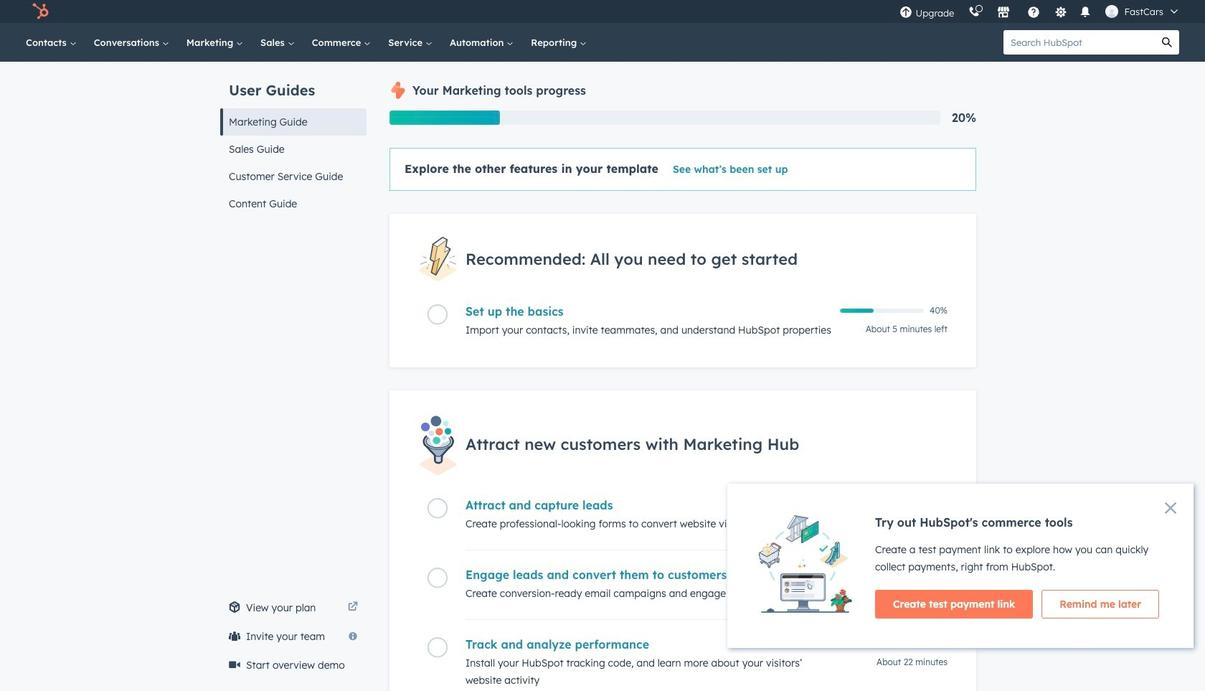 Task type: describe. For each thing, give the bounding box(es) containing it.
close image
[[1166, 502, 1177, 514]]

christina overa image
[[1106, 5, 1119, 18]]

user guides element
[[220, 62, 367, 217]]

1 link opens in a new window image from the top
[[348, 599, 358, 617]]



Task type: vqa. For each thing, say whether or not it's contained in the screenshot.
link opens in a new window image
yes



Task type: locate. For each thing, give the bounding box(es) containing it.
2 link opens in a new window image from the top
[[348, 602, 358, 613]]

menu
[[893, 0, 1189, 23]]

progress bar
[[390, 111, 500, 125]]

marketplaces image
[[998, 6, 1011, 19]]

[object object] complete progress bar
[[841, 309, 874, 313]]

link opens in a new window image
[[348, 599, 358, 617], [348, 602, 358, 613]]

Search HubSpot search field
[[1004, 30, 1156, 55]]



